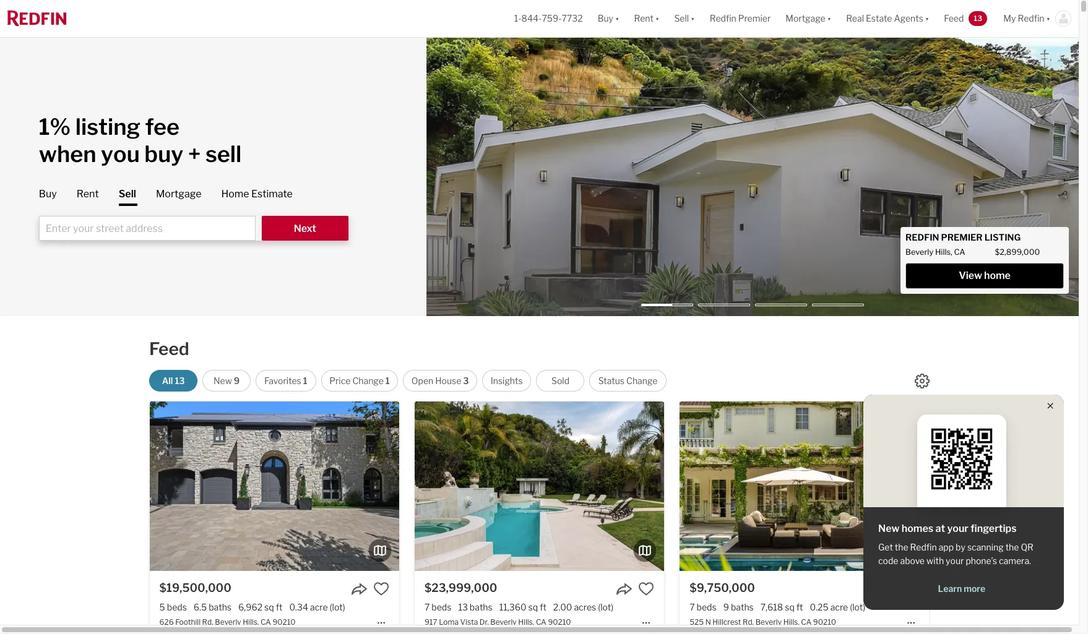 Task type: describe. For each thing, give the bounding box(es) containing it.
open house 3
[[412, 376, 469, 386]]

2.00
[[553, 602, 572, 613]]

house
[[435, 376, 461, 386]]

insights
[[491, 376, 523, 386]]

price
[[330, 376, 351, 386]]

1 90210 from the left
[[273, 618, 296, 627]]

redfin inside get the redfin app by scanning the qr code above with your phone's camera.
[[910, 542, 937, 553]]

baths for $19,500,000
[[209, 602, 232, 613]]

sq for $23,999,000
[[528, 602, 538, 613]]

ft for $19,500,000
[[276, 602, 283, 613]]

1 rd, from the left
[[202, 618, 213, 627]]

(lot) for $19,500,000
[[330, 602, 345, 613]]

rent ▾
[[634, 13, 660, 24]]

90210 for 525
[[813, 618, 836, 627]]

n
[[706, 618, 711, 627]]

5
[[159, 602, 165, 613]]

13 baths
[[458, 602, 493, 613]]

favorites 1
[[264, 376, 307, 386]]

Open House radio
[[403, 370, 477, 392]]

beds for $23,999,000
[[432, 602, 452, 613]]

mortgage ▾
[[786, 13, 831, 24]]

7,618 sq ft
[[761, 602, 803, 613]]

new for new homes at your fingertips
[[878, 523, 900, 535]]

listing
[[75, 113, 141, 141]]

real estate agents ▾ button
[[839, 0, 937, 37]]

buy for buy ▾
[[598, 13, 613, 24]]

917 loma vista dr, beverly hills, ca 90210
[[425, 618, 571, 627]]

hills, down the 7,618 sq ft
[[784, 618, 800, 627]]

home estimate link
[[221, 188, 293, 201]]

premier
[[941, 232, 983, 243]]

Price Change radio
[[321, 370, 398, 392]]

9 baths
[[723, 602, 754, 613]]

3 photo of 626 foothill rd, beverly hills, ca 90210 image from the left
[[399, 402, 649, 571]]

loma
[[439, 618, 459, 627]]

at
[[936, 523, 945, 535]]

7 for 13 baths
[[425, 602, 430, 613]]

New radio
[[202, 370, 251, 392]]

ca down 0.25
[[801, 618, 812, 627]]

favorite button checkbox
[[373, 581, 389, 597]]

0.25
[[810, 602, 829, 613]]

acre for 0.25
[[831, 602, 848, 613]]

0 horizontal spatial feed
[[149, 339, 189, 360]]

next
[[294, 223, 316, 235]]

525 n hillcrest rd, beverly hills, ca 90210
[[690, 618, 836, 627]]

▾ for mortgage ▾
[[827, 13, 831, 24]]

sell link
[[119, 188, 136, 206]]

sell for sell
[[119, 188, 136, 200]]

2 horizontal spatial redfin
[[1018, 13, 1045, 24]]

code
[[878, 556, 899, 566]]

tab list containing buy
[[39, 188, 379, 241]]

626
[[159, 618, 174, 627]]

2 rd, from the left
[[743, 618, 754, 627]]

sq for $19,500,000
[[264, 602, 274, 613]]

my
[[1004, 13, 1016, 24]]

home
[[221, 188, 249, 200]]

hills, down 11,360 sq ft
[[518, 618, 534, 627]]

open
[[412, 376, 433, 386]]

sold
[[552, 376, 570, 386]]

listing
[[985, 232, 1021, 243]]

2 photo of 917 loma vista dr, beverly hills, ca 90210 image from the left
[[415, 402, 664, 571]]

844-
[[522, 13, 542, 24]]

sell ▾ button
[[667, 0, 702, 37]]

11,360 sq ft
[[499, 602, 547, 613]]

1-
[[514, 13, 522, 24]]

Favorites radio
[[256, 370, 316, 392]]

your inside get the redfin app by scanning the qr code above with your phone's camera.
[[946, 556, 964, 566]]

All radio
[[149, 370, 198, 392]]

ca down 6,962 sq ft
[[261, 618, 271, 627]]

+
[[188, 141, 201, 168]]

2 photo of 525 n hillcrest rd, beverly hills, ca 90210 image from the left
[[680, 402, 929, 571]]

buy link
[[39, 188, 57, 201]]

home estimate
[[221, 188, 293, 200]]

new for new 9
[[214, 376, 232, 386]]

acre for 0.34
[[310, 602, 328, 613]]

hillcrest
[[713, 618, 741, 627]]

favorites
[[264, 376, 301, 386]]

Enter your street address search field
[[39, 216, 256, 241]]

homes
[[902, 523, 934, 535]]

price change 1
[[330, 376, 390, 386]]

app
[[939, 542, 954, 553]]

scanning
[[968, 542, 1004, 553]]

view home link
[[906, 263, 1064, 289]]

app install qr code image
[[927, 425, 997, 494]]

Insights radio
[[482, 370, 531, 392]]

▾ inside dropdown button
[[925, 13, 929, 24]]

vista
[[460, 618, 478, 627]]

7 for 9 baths
[[690, 602, 695, 613]]

real
[[846, 13, 864, 24]]

fee
[[145, 113, 180, 141]]

sell for sell ▾
[[674, 13, 689, 24]]

$23,999,000
[[425, 582, 497, 595]]

1 vertical spatial 9
[[723, 602, 729, 613]]

favorite button checkbox
[[638, 581, 654, 597]]

1%
[[39, 113, 71, 141]]

1 inside 'favorites' 'radio'
[[303, 376, 307, 386]]

$19,500,000
[[159, 582, 231, 595]]

sell ▾
[[674, 13, 695, 24]]

new homes at your fingertips
[[878, 523, 1017, 535]]

1-844-759-7732 link
[[514, 13, 583, 24]]

beds for $19,500,000
[[167, 602, 187, 613]]

mortgage for mortgage
[[156, 188, 201, 200]]

redfin premier listing
[[906, 232, 1021, 243]]

with
[[927, 556, 944, 566]]

dr,
[[480, 618, 489, 627]]

ca down 11,360 sq ft
[[536, 618, 547, 627]]

get
[[878, 542, 893, 553]]

2 the from the left
[[1006, 542, 1019, 553]]

1-844-759-7732
[[514, 13, 583, 24]]

beverly down redfin
[[906, 248, 934, 257]]

camera.
[[999, 556, 1031, 566]]

buy ▾ button
[[598, 0, 619, 37]]

3
[[463, 376, 469, 386]]

beverly down 7,618
[[756, 618, 782, 627]]

rent for rent ▾
[[634, 13, 654, 24]]

90210 for 917
[[548, 618, 571, 627]]

mortgage ▾ button
[[778, 0, 839, 37]]

hills, down 6,962
[[243, 618, 259, 627]]

▾ for rent ▾
[[656, 13, 660, 24]]



Task type: locate. For each thing, give the bounding box(es) containing it.
0 vertical spatial new
[[214, 376, 232, 386]]

foothill
[[175, 618, 201, 627]]

my redfin ▾
[[1004, 13, 1051, 24]]

rent ▾ button
[[627, 0, 667, 37]]

1 sq from the left
[[264, 602, 274, 613]]

1 horizontal spatial beds
[[432, 602, 452, 613]]

baths up the dr,
[[470, 602, 493, 613]]

beverly down 11,360
[[490, 618, 517, 627]]

tab list
[[39, 188, 379, 241]]

0 horizontal spatial 1
[[303, 376, 307, 386]]

buy inside tab list
[[39, 188, 57, 200]]

2 sq from the left
[[528, 602, 538, 613]]

0 horizontal spatial 90210
[[273, 618, 296, 627]]

90210 down 0.25
[[813, 618, 836, 627]]

the up camera.
[[1006, 542, 1019, 553]]

favorite button image
[[373, 581, 389, 597], [638, 581, 654, 597]]

Sold radio
[[536, 370, 585, 392]]

1 ▾ from the left
[[615, 13, 619, 24]]

7 beds for 13 baths
[[425, 602, 452, 613]]

0 horizontal spatial (lot)
[[330, 602, 345, 613]]

ca down "premier"
[[954, 248, 965, 257]]

3 photo of 917 loma vista dr, beverly hills, ca 90210 image from the left
[[664, 402, 914, 571]]

1 baths from the left
[[209, 602, 232, 613]]

status
[[598, 376, 625, 386]]

0 horizontal spatial favorite button image
[[373, 581, 389, 597]]

0.25 acre (lot)
[[810, 602, 866, 613]]

option group containing all
[[149, 370, 666, 392]]

13 left my
[[974, 13, 983, 23]]

3 beds from the left
[[697, 602, 717, 613]]

sq right 6,962
[[264, 602, 274, 613]]

hills, down "premier"
[[935, 248, 953, 257]]

1 acre from the left
[[310, 602, 328, 613]]

0 horizontal spatial 13
[[175, 376, 185, 386]]

3 baths from the left
[[731, 602, 754, 613]]

0 vertical spatial your
[[947, 523, 969, 535]]

change right 'price'
[[353, 376, 384, 386]]

1 horizontal spatial baths
[[470, 602, 493, 613]]

premier
[[738, 13, 771, 24]]

0 horizontal spatial 7 beds
[[425, 602, 452, 613]]

photo of 525 n hillcrest rd, beverly hills, ca 90210 image
[[430, 402, 680, 571], [680, 402, 929, 571], [929, 402, 1088, 571]]

▾ left rent ▾
[[615, 13, 619, 24]]

▾ right my
[[1047, 13, 1051, 24]]

view
[[959, 270, 982, 282]]

(lot) right 0.25
[[850, 602, 866, 613]]

acre right 0.34
[[310, 602, 328, 613]]

5 ▾ from the left
[[925, 13, 929, 24]]

1 horizontal spatial favorite button image
[[638, 581, 654, 597]]

13 inside all 'option'
[[175, 376, 185, 386]]

3 ft from the left
[[797, 602, 803, 613]]

1 1 from the left
[[303, 376, 307, 386]]

rent right buy ▾
[[634, 13, 654, 24]]

buy ▾ button
[[590, 0, 627, 37]]

change right status
[[626, 376, 658, 386]]

all 13
[[162, 376, 185, 386]]

you
[[101, 141, 140, 168]]

0 vertical spatial 9
[[234, 376, 240, 386]]

2 90210 from the left
[[548, 618, 571, 627]]

acres
[[574, 602, 596, 613]]

0 horizontal spatial rent
[[77, 188, 99, 200]]

2 photo of 626 foothill rd, beverly hills, ca 90210 image from the left
[[150, 402, 399, 571]]

when
[[39, 141, 96, 168]]

9 left favorites
[[234, 376, 240, 386]]

ca
[[954, 248, 965, 257], [261, 618, 271, 627], [536, 618, 547, 627], [801, 618, 812, 627]]

change for status
[[626, 376, 658, 386]]

favorite button image for $19,500,000
[[373, 581, 389, 597]]

6.5 baths
[[194, 602, 232, 613]]

1 horizontal spatial rent
[[634, 13, 654, 24]]

(lot) right 0.34
[[330, 602, 345, 613]]

2.00 acres (lot)
[[553, 602, 614, 613]]

2 horizontal spatial 13
[[974, 13, 983, 23]]

mortgage inside dropdown button
[[786, 13, 826, 24]]

11,360
[[499, 602, 527, 613]]

90210 down 0.34
[[273, 618, 296, 627]]

0 horizontal spatial 9
[[234, 376, 240, 386]]

mortgage inside tab list
[[156, 188, 201, 200]]

6.5
[[194, 602, 207, 613]]

change for price
[[353, 376, 384, 386]]

buy left rent link
[[39, 188, 57, 200]]

status change
[[598, 376, 658, 386]]

baths up hillcrest
[[731, 602, 754, 613]]

the right get
[[895, 542, 909, 553]]

1 horizontal spatial feed
[[944, 13, 964, 24]]

▾ right rent ▾
[[691, 13, 695, 24]]

1 horizontal spatial ft
[[540, 602, 547, 613]]

1 favorite button image from the left
[[373, 581, 389, 597]]

2 acre from the left
[[831, 602, 848, 613]]

sell right rent ▾
[[674, 13, 689, 24]]

0 horizontal spatial sell
[[119, 188, 136, 200]]

sell up 'enter your street address' search field
[[119, 188, 136, 200]]

0 horizontal spatial rd,
[[202, 618, 213, 627]]

1 change from the left
[[353, 376, 384, 386]]

0 horizontal spatial the
[[895, 542, 909, 553]]

0 vertical spatial feed
[[944, 13, 964, 24]]

1% listing fee when you buy + sell
[[39, 113, 242, 168]]

sell
[[674, 13, 689, 24], [119, 188, 136, 200]]

▾ left the sell ▾
[[656, 13, 660, 24]]

1 vertical spatial new
[[878, 523, 900, 535]]

0 horizontal spatial sq
[[264, 602, 274, 613]]

photo of 626 foothill rd, beverly hills, ca 90210 image
[[0, 402, 150, 571], [150, 402, 399, 571], [399, 402, 649, 571]]

$9,750,000
[[690, 582, 755, 595]]

525
[[690, 618, 704, 627]]

7,618
[[761, 602, 783, 613]]

0 horizontal spatial new
[[214, 376, 232, 386]]

1 horizontal spatial 13
[[458, 602, 468, 613]]

beverly hills, ca
[[906, 248, 965, 257]]

2 horizontal spatial (lot)
[[850, 602, 866, 613]]

1 horizontal spatial buy
[[598, 13, 613, 24]]

1 vertical spatial feed
[[149, 339, 189, 360]]

13 for 13
[[974, 13, 983, 23]]

phone's
[[966, 556, 997, 566]]

feed right agents at the right top of page
[[944, 13, 964, 24]]

0 vertical spatial mortgage
[[786, 13, 826, 24]]

3 (lot) from the left
[[850, 602, 866, 613]]

redfin right my
[[1018, 13, 1045, 24]]

buy inside dropdown button
[[598, 13, 613, 24]]

0 vertical spatial rent
[[634, 13, 654, 24]]

2 baths from the left
[[470, 602, 493, 613]]

9 up hillcrest
[[723, 602, 729, 613]]

(lot) right the acres
[[598, 602, 614, 613]]

626 foothill rd, beverly hills, ca 90210
[[159, 618, 296, 627]]

13 up vista
[[458, 602, 468, 613]]

1 horizontal spatial 7 beds
[[690, 602, 717, 613]]

2 7 from the left
[[690, 602, 695, 613]]

learn more link
[[878, 583, 1045, 595]]

1 horizontal spatial sell
[[674, 13, 689, 24]]

agents
[[894, 13, 924, 24]]

your right "at"
[[947, 523, 969, 535]]

buy right 7732
[[598, 13, 613, 24]]

1 horizontal spatial 90210
[[548, 618, 571, 627]]

beds right 5
[[167, 602, 187, 613]]

1 horizontal spatial 9
[[723, 602, 729, 613]]

▾ for buy ▾
[[615, 13, 619, 24]]

0 horizontal spatial mortgage
[[156, 188, 201, 200]]

1 7 from the left
[[425, 602, 430, 613]]

7
[[425, 602, 430, 613], [690, 602, 695, 613]]

new 9
[[214, 376, 240, 386]]

beds up n
[[697, 602, 717, 613]]

0 horizontal spatial baths
[[209, 602, 232, 613]]

1 vertical spatial 13
[[175, 376, 185, 386]]

7 up 525
[[690, 602, 695, 613]]

beds up loma
[[432, 602, 452, 613]]

1 right favorites
[[303, 376, 307, 386]]

buy
[[144, 141, 183, 168]]

5 beds
[[159, 602, 187, 613]]

0 vertical spatial buy
[[598, 13, 613, 24]]

(lot) for $23,999,000
[[598, 602, 614, 613]]

hills,
[[935, 248, 953, 257], [243, 618, 259, 627], [518, 618, 534, 627], [784, 618, 800, 627]]

2 vertical spatial 13
[[458, 602, 468, 613]]

3 90210 from the left
[[813, 618, 836, 627]]

beverly down 6.5 baths
[[215, 618, 241, 627]]

2 1 from the left
[[386, 376, 390, 386]]

sell
[[206, 141, 242, 168]]

2 beds from the left
[[432, 602, 452, 613]]

above
[[900, 556, 925, 566]]

real estate agents ▾ link
[[846, 0, 929, 37]]

▾ for sell ▾
[[691, 13, 695, 24]]

3 photo of 525 n hillcrest rd, beverly hills, ca 90210 image from the left
[[929, 402, 1088, 571]]

new right all 'option'
[[214, 376, 232, 386]]

▾ right agents at the right top of page
[[925, 13, 929, 24]]

3 sq from the left
[[785, 602, 795, 613]]

1 beds from the left
[[167, 602, 187, 613]]

rent left sell link
[[77, 188, 99, 200]]

1 7 beds from the left
[[425, 602, 452, 613]]

2 horizontal spatial ft
[[797, 602, 803, 613]]

6 ▾ from the left
[[1047, 13, 1051, 24]]

1 horizontal spatial new
[[878, 523, 900, 535]]

learn more
[[938, 584, 986, 594]]

0 horizontal spatial beds
[[167, 602, 187, 613]]

13 right the 'all'
[[175, 376, 185, 386]]

1 left open
[[386, 376, 390, 386]]

new inside new radio
[[214, 376, 232, 386]]

beverly
[[906, 248, 934, 257], [215, 618, 241, 627], [490, 618, 517, 627], [756, 618, 782, 627]]

baths for $23,999,000
[[470, 602, 493, 613]]

1 vertical spatial your
[[946, 556, 964, 566]]

3 ▾ from the left
[[691, 13, 695, 24]]

buy for buy
[[39, 188, 57, 200]]

learn
[[938, 584, 962, 594]]

90210 down 2.00
[[548, 618, 571, 627]]

new up get
[[878, 523, 900, 535]]

2 7 beds from the left
[[690, 602, 717, 613]]

redfin premier
[[710, 13, 771, 24]]

1 horizontal spatial 1
[[386, 376, 390, 386]]

home
[[984, 270, 1011, 282]]

photo of 917 loma vista dr, beverly hills, ca 90210 image
[[165, 402, 415, 571], [415, 402, 664, 571], [664, 402, 914, 571]]

0.34 acre (lot)
[[289, 602, 345, 613]]

all
[[162, 376, 173, 386]]

rd, down 9 baths
[[743, 618, 754, 627]]

ft left 2.00
[[540, 602, 547, 613]]

1 the from the left
[[895, 542, 909, 553]]

0 horizontal spatial acre
[[310, 602, 328, 613]]

Status Change radio
[[590, 370, 666, 392]]

9 inside new radio
[[234, 376, 240, 386]]

▾
[[615, 13, 619, 24], [656, 13, 660, 24], [691, 13, 695, 24], [827, 13, 831, 24], [925, 13, 929, 24], [1047, 13, 1051, 24]]

1 photo of 626 foothill rd, beverly hills, ca 90210 image from the left
[[0, 402, 150, 571]]

0 horizontal spatial buy
[[39, 188, 57, 200]]

1 horizontal spatial change
[[626, 376, 658, 386]]

sell inside dropdown button
[[674, 13, 689, 24]]

1 inside the price change radio
[[386, 376, 390, 386]]

mortgage link
[[156, 188, 201, 201]]

option group
[[149, 370, 666, 392]]

4 ▾ from the left
[[827, 13, 831, 24]]

0.34
[[289, 602, 308, 613]]

7 up 917
[[425, 602, 430, 613]]

1 vertical spatial mortgage
[[156, 188, 201, 200]]

mortgage down buy
[[156, 188, 201, 200]]

2 horizontal spatial baths
[[731, 602, 754, 613]]

1 (lot) from the left
[[330, 602, 345, 613]]

1 horizontal spatial redfin
[[910, 542, 937, 553]]

feed
[[944, 13, 964, 24], [149, 339, 189, 360]]

2 horizontal spatial sq
[[785, 602, 795, 613]]

redfin inside "button"
[[710, 13, 737, 24]]

redfin premier button
[[702, 0, 778, 37]]

0 horizontal spatial ft
[[276, 602, 283, 613]]

baths up 626 foothill rd, beverly hills, ca 90210
[[209, 602, 232, 613]]

1 horizontal spatial the
[[1006, 542, 1019, 553]]

rd, down 6.5 baths
[[202, 618, 213, 627]]

2 ▾ from the left
[[656, 13, 660, 24]]

1 ft from the left
[[276, 602, 283, 613]]

1 vertical spatial buy
[[39, 188, 57, 200]]

your down by
[[946, 556, 964, 566]]

mortgage left real
[[786, 13, 826, 24]]

change inside radio
[[626, 376, 658, 386]]

1 vertical spatial rent
[[77, 188, 99, 200]]

acre right 0.25
[[831, 602, 848, 613]]

2 ft from the left
[[540, 602, 547, 613]]

2 (lot) from the left
[[598, 602, 614, 613]]

(lot)
[[330, 602, 345, 613], [598, 602, 614, 613], [850, 602, 866, 613]]

2 change from the left
[[626, 376, 658, 386]]

ft left 0.34
[[276, 602, 283, 613]]

759-
[[542, 13, 562, 24]]

1 photo of 525 n hillcrest rd, beverly hills, ca 90210 image from the left
[[430, 402, 680, 571]]

redfin up 'above'
[[910, 542, 937, 553]]

rent for rent
[[77, 188, 99, 200]]

rent inside dropdown button
[[634, 13, 654, 24]]

more
[[964, 584, 986, 594]]

sq right 11,360
[[528, 602, 538, 613]]

buy
[[598, 13, 613, 24], [39, 188, 57, 200]]

917
[[425, 618, 437, 627]]

1 horizontal spatial (lot)
[[598, 602, 614, 613]]

0 horizontal spatial change
[[353, 376, 384, 386]]

redfin
[[710, 13, 737, 24], [1018, 13, 1045, 24], [910, 542, 937, 553]]

1 horizontal spatial rd,
[[743, 618, 754, 627]]

change
[[353, 376, 384, 386], [626, 376, 658, 386]]

estate
[[866, 13, 892, 24]]

7 beds up 917
[[425, 602, 452, 613]]

favorite button image for $23,999,000
[[638, 581, 654, 597]]

0 vertical spatial 13
[[974, 13, 983, 23]]

redfin
[[906, 232, 939, 243]]

qr
[[1021, 542, 1034, 553]]

$2,899,000
[[995, 248, 1040, 257]]

0 horizontal spatial redfin
[[710, 13, 737, 24]]

mortgage for mortgage ▾
[[786, 13, 826, 24]]

sq right 7,618
[[785, 602, 795, 613]]

2 horizontal spatial 90210
[[813, 618, 836, 627]]

1 horizontal spatial sq
[[528, 602, 538, 613]]

buy ▾
[[598, 13, 619, 24]]

ft left 0.25
[[797, 602, 803, 613]]

ft for $23,999,000
[[540, 602, 547, 613]]

redfin left 'premier'
[[710, 13, 737, 24]]

1 horizontal spatial 7
[[690, 602, 695, 613]]

1 horizontal spatial mortgage
[[786, 13, 826, 24]]

1 vertical spatial sell
[[119, 188, 136, 200]]

estimate
[[251, 188, 293, 200]]

sq
[[264, 602, 274, 613], [528, 602, 538, 613], [785, 602, 795, 613]]

real estate agents ▾
[[846, 13, 929, 24]]

7 beds for 9 baths
[[690, 602, 717, 613]]

change inside radio
[[353, 376, 384, 386]]

0 vertical spatial sell
[[674, 13, 689, 24]]

7 beds up n
[[690, 602, 717, 613]]

rd,
[[202, 618, 213, 627], [743, 618, 754, 627]]

2 horizontal spatial beds
[[697, 602, 717, 613]]

9
[[234, 376, 240, 386], [723, 602, 729, 613]]

7 beds
[[425, 602, 452, 613], [690, 602, 717, 613]]

▾ left real
[[827, 13, 831, 24]]

2 favorite button image from the left
[[638, 581, 654, 597]]

0 horizontal spatial 7
[[425, 602, 430, 613]]

1 horizontal spatial acre
[[831, 602, 848, 613]]

13 for 13 baths
[[458, 602, 468, 613]]

feed up the 'all'
[[149, 339, 189, 360]]

baths
[[209, 602, 232, 613], [470, 602, 493, 613], [731, 602, 754, 613]]

1 photo of 917 loma vista dr, beverly hills, ca 90210 image from the left
[[165, 402, 415, 571]]

new
[[214, 376, 232, 386], [878, 523, 900, 535]]

beds
[[167, 602, 187, 613], [432, 602, 452, 613], [697, 602, 717, 613]]



Task type: vqa. For each thing, say whether or not it's contained in the screenshot.
'ACRE'
yes



